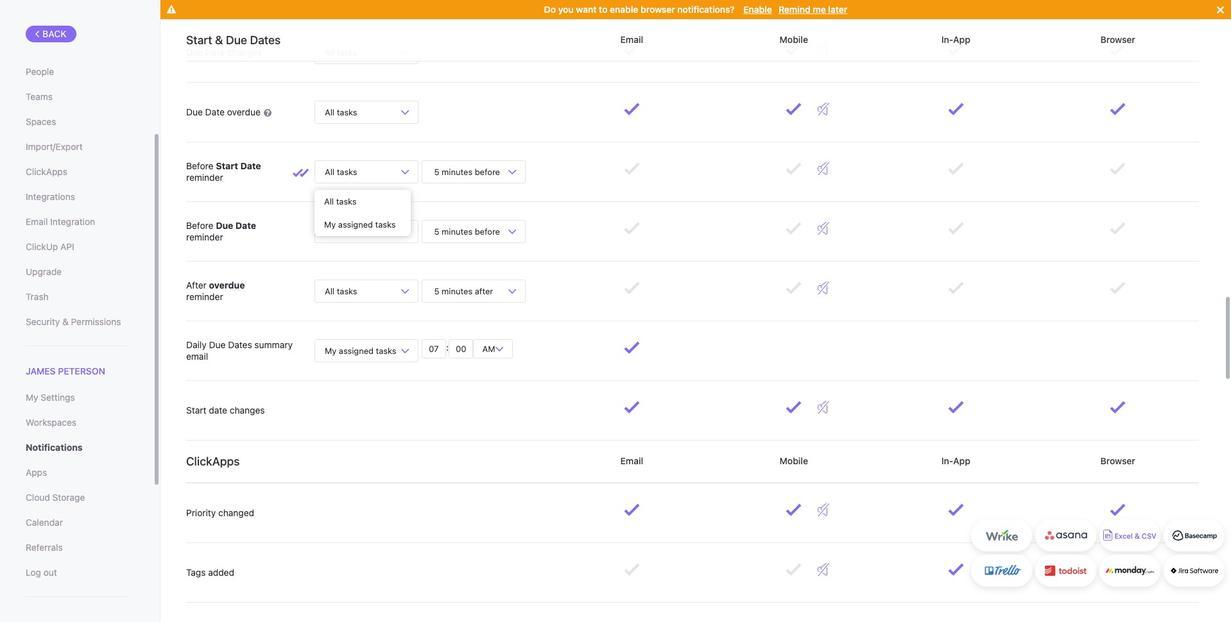 Task type: vqa. For each thing, say whether or not it's contained in the screenshot.
right &
yes



Task type: locate. For each thing, give the bounding box(es) containing it.
before for before start date reminder
[[186, 160, 213, 171]]

before due date reminder
[[186, 220, 256, 243]]

3 minutes from the top
[[442, 286, 473, 296]]

overdue
[[227, 107, 261, 117], [209, 280, 245, 291]]

before down before start date reminder
[[186, 220, 213, 231]]

0 vertical spatial reminder
[[186, 172, 223, 183]]

3 off image from the top
[[818, 504, 830, 517]]

1 vertical spatial dates
[[228, 340, 252, 350]]

trash link
[[26, 286, 128, 308]]

1 browser from the top
[[1099, 34, 1138, 45]]

apps link
[[26, 462, 128, 484]]

1 vertical spatial before
[[186, 220, 213, 231]]

before inside before start date reminder
[[186, 160, 213, 171]]

3 reminder from the top
[[186, 292, 223, 302]]

start for &
[[186, 33, 212, 47]]

2 vertical spatial minutes
[[442, 286, 473, 296]]

in-app
[[939, 34, 973, 45], [939, 456, 973, 467]]

dates up due date changes
[[250, 33, 281, 47]]

1 vertical spatial in-app
[[939, 456, 973, 467]]

& for excel
[[1135, 533, 1140, 541]]

dates inside the daily due dates summary email
[[228, 340, 252, 350]]

email for clickapps
[[618, 456, 646, 467]]

changes
[[227, 47, 262, 58], [230, 405, 265, 416]]

2 before from the top
[[186, 220, 213, 231]]

2 in- from the top
[[942, 456, 954, 467]]

due inside before due date reminder
[[216, 220, 233, 231]]

spaces link
[[26, 111, 128, 133]]

do
[[544, 4, 556, 15]]

2 5 from the top
[[434, 226, 440, 237]]

trash
[[26, 292, 49, 302]]

None text field
[[422, 340, 446, 359]]

excel & csv
[[1115, 533, 1157, 541]]

import/export
[[26, 141, 83, 152]]

log
[[26, 568, 41, 579]]

log out
[[26, 568, 57, 579]]

date down due date overdue in the top of the page
[[240, 160, 261, 171]]

0 vertical spatial 5
[[434, 167, 440, 177]]

start for date
[[186, 405, 206, 416]]

5 minutes before
[[432, 167, 503, 177], [432, 226, 503, 237]]

before start date reminder
[[186, 160, 261, 183]]

1 vertical spatial before
[[475, 226, 500, 237]]

tasks
[[337, 47, 357, 57], [337, 107, 357, 117], [337, 167, 357, 177], [336, 196, 357, 207], [375, 220, 396, 230], [337, 226, 357, 237], [337, 286, 357, 296], [376, 346, 397, 356]]

tags
[[186, 568, 206, 579]]

due date overdue
[[186, 107, 263, 117]]

1 vertical spatial my
[[325, 346, 337, 356]]

date up before start date reminder
[[205, 107, 225, 117]]

start & due dates
[[186, 33, 281, 47]]

integration
[[50, 216, 95, 227]]

0 vertical spatial in-
[[942, 34, 954, 45]]

excel
[[1115, 533, 1133, 541]]

clickapps link
[[26, 161, 128, 183]]

notifications?
[[678, 4, 735, 15]]

date inside before due date reminder
[[236, 220, 256, 231]]

date down before start date reminder
[[236, 220, 256, 231]]

1 vertical spatial reminder
[[186, 232, 223, 243]]

dates left summary
[[228, 340, 252, 350]]

1 vertical spatial minutes
[[442, 226, 473, 237]]

1 vertical spatial app
[[954, 456, 971, 467]]

0 vertical spatial before
[[475, 167, 500, 177]]

1 vertical spatial email
[[26, 216, 48, 227]]

0 vertical spatial dates
[[250, 33, 281, 47]]

2 app from the top
[[954, 456, 971, 467]]

& up due date changes
[[215, 33, 223, 47]]

clickup api link
[[26, 236, 128, 258]]

dates
[[250, 33, 281, 47], [228, 340, 252, 350]]

referrals link
[[26, 538, 128, 559]]

1 vertical spatial browser
[[1099, 456, 1138, 467]]

2 before from the top
[[475, 226, 500, 237]]

clickup
[[26, 241, 58, 252]]

due
[[226, 33, 247, 47], [186, 47, 203, 58], [186, 107, 203, 117], [216, 220, 233, 231], [209, 340, 226, 350]]

0 vertical spatial clickapps
[[26, 166, 67, 177]]

email
[[618, 34, 646, 45], [26, 216, 48, 227], [618, 456, 646, 467]]

1 before from the top
[[186, 160, 213, 171]]

reminder inside before start date reminder
[[186, 172, 223, 183]]

clickapps up integrations
[[26, 166, 67, 177]]

1 vertical spatial clickapps
[[186, 455, 240, 468]]

0 vertical spatial app
[[954, 34, 971, 45]]

reminder up after
[[186, 232, 223, 243]]

1 off image from the top
[[818, 162, 830, 175]]

0 vertical spatial minutes
[[442, 167, 473, 177]]

date
[[205, 47, 225, 58], [205, 107, 225, 117], [240, 160, 261, 171], [236, 220, 256, 231]]

clickapps
[[26, 166, 67, 177], [186, 455, 240, 468]]

teams
[[26, 91, 53, 102]]

off image
[[818, 43, 830, 56], [818, 103, 830, 116], [818, 282, 830, 295], [818, 401, 830, 414]]

2 reminder from the top
[[186, 232, 223, 243]]

overdue inside the after overdue reminder
[[209, 280, 245, 291]]

2 horizontal spatial &
[[1135, 533, 1140, 541]]

start up due date changes
[[186, 33, 212, 47]]

browser for clickapps
[[1099, 456, 1138, 467]]

in- for start & due dates
[[942, 34, 954, 45]]

2 vertical spatial 5
[[434, 286, 440, 296]]

None text field
[[449, 340, 473, 359]]

date
[[209, 405, 227, 416]]

1 reminder from the top
[[186, 172, 223, 183]]

2 vertical spatial email
[[618, 456, 646, 467]]

1 in- from the top
[[942, 34, 954, 45]]

notifications link
[[26, 437, 128, 459]]

1 horizontal spatial &
[[215, 33, 223, 47]]

2 vertical spatial my
[[26, 392, 38, 403]]

off image for due date changes
[[818, 43, 830, 56]]

people link
[[26, 61, 128, 83]]

after
[[475, 286, 493, 296]]

james peterson
[[26, 366, 105, 377]]

1 vertical spatial 5
[[434, 226, 440, 237]]

1 vertical spatial in-
[[942, 456, 954, 467]]

0 vertical spatial email
[[618, 34, 646, 45]]

reminder up before due date reminder
[[186, 172, 223, 183]]

1 horizontal spatial clickapps
[[186, 455, 240, 468]]

start
[[186, 33, 212, 47], [216, 160, 238, 171], [186, 405, 206, 416]]

5 for overdue
[[434, 286, 440, 296]]

mobile for start & due dates
[[778, 34, 811, 45]]

changes down the start & due dates
[[227, 47, 262, 58]]

1 before from the top
[[475, 167, 500, 177]]

daily due dates summary email
[[186, 340, 293, 362]]

browser
[[1099, 34, 1138, 45], [1099, 456, 1138, 467]]

before for fourth off image from the bottom
[[475, 167, 500, 177]]

1 vertical spatial start
[[216, 160, 238, 171]]

2 browser from the top
[[1099, 456, 1138, 467]]

0 vertical spatial mobile
[[778, 34, 811, 45]]

5
[[434, 167, 440, 177], [434, 226, 440, 237], [434, 286, 440, 296]]

1 off image from the top
[[818, 43, 830, 56]]

1 vertical spatial 5 minutes before
[[432, 226, 503, 237]]

0 vertical spatial browser
[[1099, 34, 1138, 45]]

5 minutes after
[[432, 286, 496, 296]]

& for security
[[62, 317, 69, 327]]

3 5 from the top
[[434, 286, 440, 296]]

2 vertical spatial start
[[186, 405, 206, 416]]

clickapps down date
[[186, 455, 240, 468]]

2 off image from the top
[[818, 103, 830, 116]]

1 5 minutes before from the top
[[432, 167, 503, 177]]

all
[[325, 47, 335, 57], [325, 107, 335, 117], [325, 167, 335, 177], [324, 196, 334, 207], [325, 226, 335, 237], [325, 286, 335, 296]]

0 vertical spatial in-app
[[939, 34, 973, 45]]

3 off image from the top
[[818, 282, 830, 295]]

tags added
[[186, 568, 234, 579]]

start left date
[[186, 405, 206, 416]]

email
[[186, 351, 208, 362]]

in-app for start & due dates
[[939, 34, 973, 45]]

before inside before due date reminder
[[186, 220, 213, 231]]

5 for due date
[[434, 226, 440, 237]]

remind
[[779, 4, 811, 15]]

off image for after
[[818, 282, 830, 295]]

assigned
[[338, 220, 373, 230], [339, 346, 374, 356]]

1 app from the top
[[954, 34, 971, 45]]

app
[[954, 34, 971, 45], [954, 456, 971, 467]]

2 minutes from the top
[[442, 226, 473, 237]]

2 vertical spatial reminder
[[186, 292, 223, 302]]

email integration link
[[26, 211, 128, 233]]

calendar
[[26, 518, 63, 529]]

2 5 minutes before from the top
[[432, 226, 503, 237]]

0 vertical spatial before
[[186, 160, 213, 171]]

before
[[475, 167, 500, 177], [475, 226, 500, 237]]

off image
[[818, 162, 830, 175], [818, 222, 830, 235], [818, 504, 830, 517], [818, 564, 830, 577]]

1 vertical spatial changes
[[230, 405, 265, 416]]

before for before due date reminder
[[186, 220, 213, 231]]

overdue down due date changes
[[227, 107, 261, 117]]

overdue right after
[[209, 280, 245, 291]]

&
[[215, 33, 223, 47], [62, 317, 69, 327], [1135, 533, 1140, 541]]

reminder for start date
[[186, 172, 223, 183]]

2 in-app from the top
[[939, 456, 973, 467]]

0 horizontal spatial &
[[62, 317, 69, 327]]

0 vertical spatial 5 minutes before
[[432, 167, 503, 177]]

in-
[[942, 34, 954, 45], [942, 456, 954, 467]]

reminder down after
[[186, 292, 223, 302]]

1 vertical spatial &
[[62, 317, 69, 327]]

off image for due date overdue
[[818, 103, 830, 116]]

log out link
[[26, 563, 128, 584]]

start down due date overdue in the top of the page
[[216, 160, 238, 171]]

& left csv
[[1135, 533, 1140, 541]]

priority
[[186, 508, 216, 519]]

0 vertical spatial &
[[215, 33, 223, 47]]

1 vertical spatial assigned
[[339, 346, 374, 356]]

2 vertical spatial &
[[1135, 533, 1140, 541]]

1 vertical spatial overdue
[[209, 280, 245, 291]]

my settings
[[26, 392, 75, 403]]

start inside before start date reminder
[[216, 160, 238, 171]]

0 vertical spatial changes
[[227, 47, 262, 58]]

1 mobile from the top
[[778, 34, 811, 45]]

minutes
[[442, 167, 473, 177], [442, 226, 473, 237], [442, 286, 473, 296]]

reminder
[[186, 172, 223, 183], [186, 232, 223, 243], [186, 292, 223, 302]]

:
[[446, 343, 449, 353]]

2 mobile from the top
[[778, 456, 811, 467]]

reminder inside before due date reminder
[[186, 232, 223, 243]]

0 vertical spatial start
[[186, 33, 212, 47]]

calendar link
[[26, 513, 128, 534]]

0 vertical spatial overdue
[[227, 107, 261, 117]]

before
[[186, 160, 213, 171], [186, 220, 213, 231]]

start date changes
[[186, 405, 265, 416]]

workspaces
[[26, 418, 76, 428]]

1 in-app from the top
[[939, 34, 973, 45]]

enable
[[744, 4, 772, 15]]

1 vertical spatial mobile
[[778, 456, 811, 467]]

before down due date overdue in the top of the page
[[186, 160, 213, 171]]

cloud storage link
[[26, 488, 128, 509]]

& right the security
[[62, 317, 69, 327]]

changes right date
[[230, 405, 265, 416]]



Task type: describe. For each thing, give the bounding box(es) containing it.
app for start & due dates
[[954, 34, 971, 45]]

changed
[[218, 508, 254, 519]]

excel & csv link
[[1100, 520, 1161, 552]]

& for start
[[215, 33, 223, 47]]

storage
[[52, 493, 85, 504]]

upgrade link
[[26, 261, 128, 283]]

notifications
[[26, 443, 83, 453]]

james
[[26, 366, 56, 377]]

reminder for due date
[[186, 232, 223, 243]]

out
[[43, 568, 57, 579]]

date inside before start date reminder
[[240, 160, 261, 171]]

1 minutes from the top
[[442, 167, 473, 177]]

minutes for before due date reminder
[[442, 226, 473, 237]]

4 off image from the top
[[818, 401, 830, 414]]

changes for due date changes
[[227, 47, 262, 58]]

in-app for clickapps
[[939, 456, 973, 467]]

want
[[576, 4, 597, 15]]

security & permissions
[[26, 317, 121, 327]]

0 vertical spatial my
[[324, 220, 336, 230]]

people
[[26, 66, 54, 77]]

apps
[[26, 468, 47, 479]]

clickup api
[[26, 241, 74, 252]]

me
[[813, 4, 826, 15]]

security
[[26, 317, 60, 327]]

email for start & due dates
[[618, 34, 646, 45]]

daily
[[186, 340, 207, 350]]

minutes for after overdue reminder
[[442, 286, 473, 296]]

back link
[[26, 26, 76, 42]]

1 vertical spatial my assigned tasks
[[325, 346, 397, 356]]

after
[[186, 280, 207, 291]]

reminder inside the after overdue reminder
[[186, 292, 223, 302]]

enable
[[610, 4, 639, 15]]

upgrade
[[26, 266, 62, 277]]

1 5 from the top
[[434, 167, 440, 177]]

peterson
[[58, 366, 105, 377]]

0 horizontal spatial clickapps
[[26, 166, 67, 177]]

in- for clickapps
[[942, 456, 954, 467]]

app for clickapps
[[954, 456, 971, 467]]

0 vertical spatial my assigned tasks
[[324, 220, 396, 230]]

summary
[[255, 340, 293, 350]]

api
[[60, 241, 74, 252]]

due date changes
[[186, 47, 262, 58]]

changes for start date changes
[[230, 405, 265, 416]]

0 vertical spatial assigned
[[338, 220, 373, 230]]

teams link
[[26, 86, 128, 108]]

mobile for clickapps
[[778, 456, 811, 467]]

do you want to enable browser notifications? enable remind me later
[[544, 4, 848, 15]]

browser
[[641, 4, 675, 15]]

before for second off image
[[475, 226, 500, 237]]

settings
[[41, 392, 75, 403]]

my inside the my settings link
[[26, 392, 38, 403]]

after overdue reminder
[[186, 280, 245, 302]]

later
[[829, 4, 848, 15]]

browser for start & due dates
[[1099, 34, 1138, 45]]

5 minutes before for second off image
[[432, 226, 503, 237]]

import/export link
[[26, 136, 128, 158]]

back
[[42, 28, 67, 39]]

cloud
[[26, 493, 50, 504]]

email integration
[[26, 216, 95, 227]]

added
[[208, 568, 234, 579]]

security & permissions link
[[26, 311, 128, 333]]

permissions
[[71, 317, 121, 327]]

referrals
[[26, 543, 63, 554]]

priority changed
[[186, 508, 254, 519]]

4 off image from the top
[[818, 564, 830, 577]]

spaces
[[26, 116, 56, 127]]

2 off image from the top
[[818, 222, 830, 235]]

am
[[480, 344, 498, 354]]

my settings link
[[26, 387, 128, 409]]

you
[[558, 4, 574, 15]]

csv
[[1142, 533, 1157, 541]]

integrations
[[26, 191, 75, 202]]

workspaces link
[[26, 412, 128, 434]]

due inside the daily due dates summary email
[[209, 340, 226, 350]]

to
[[599, 4, 608, 15]]

integrations link
[[26, 186, 128, 208]]

date down the start & due dates
[[205, 47, 225, 58]]

cloud storage
[[26, 493, 85, 504]]

5 minutes before for fourth off image from the bottom
[[432, 167, 503, 177]]



